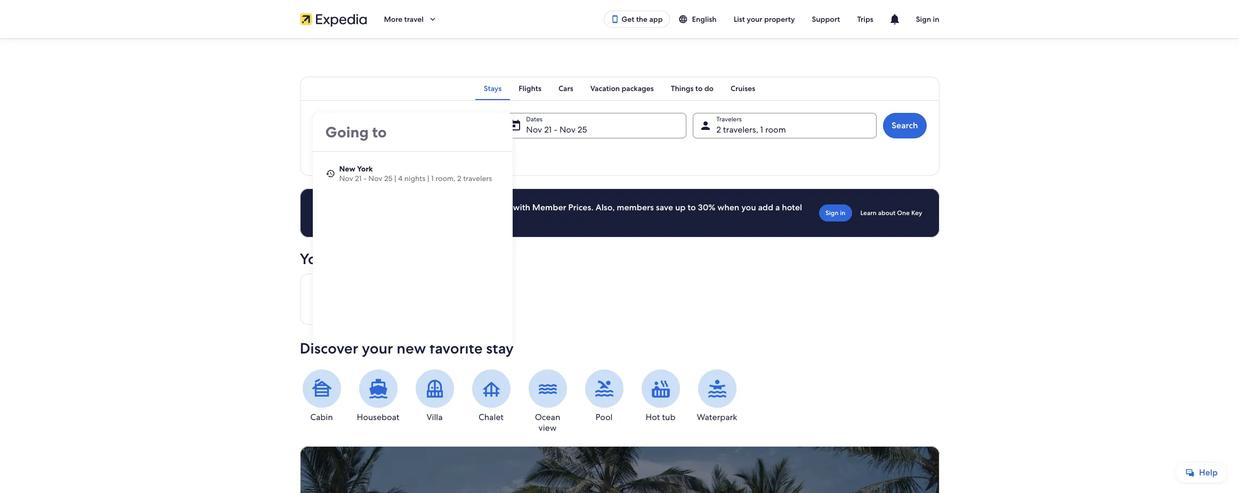 Task type: locate. For each thing, give the bounding box(es) containing it.
1 vertical spatial 2
[[457, 174, 461, 183]]

car
[[408, 149, 419, 159]]

sign in inside the sign in dropdown button
[[916, 14, 939, 24]]

0 vertical spatial 1
[[760, 124, 763, 135]]

packages
[[622, 84, 654, 93]]

0 vertical spatial 21
[[544, 124, 552, 135]]

save
[[656, 202, 673, 213]]

flight up york
[[348, 149, 366, 159]]

new
[[339, 164, 355, 174]]

1 horizontal spatial sign in
[[916, 14, 939, 24]]

your right list
[[747, 14, 762, 24]]

0 horizontal spatial -
[[363, 174, 367, 183]]

Going to text field
[[313, 113, 512, 151]]

your left new
[[362, 339, 393, 358]]

small image inside main content
[[325, 169, 335, 179]]

21
[[544, 124, 552, 135], [355, 174, 362, 183]]

25 left 4
[[384, 174, 393, 183]]

1 vertical spatial -
[[363, 174, 367, 183]]

nov left 4
[[368, 174, 382, 183]]

0 horizontal spatial sign in
[[826, 209, 846, 217]]

to left do
[[695, 84, 703, 93]]

sign in button
[[908, 6, 948, 32]]

1 vertical spatial 25
[[384, 174, 393, 183]]

sign in
[[916, 14, 939, 24], [826, 209, 846, 217]]

0 vertical spatial small image
[[678, 14, 688, 24]]

sign inside main content
[[826, 209, 839, 217]]

0 horizontal spatial |
[[394, 174, 396, 183]]

add up new
[[326, 149, 341, 159]]

vacation
[[590, 84, 620, 93]]

english button
[[670, 10, 725, 29]]

members
[[617, 202, 654, 213]]

things to do link
[[662, 77, 722, 100]]

1 horizontal spatial -
[[554, 124, 558, 135]]

cars
[[559, 84, 573, 93]]

expedia logo image
[[300, 12, 367, 27]]

view
[[539, 423, 557, 434]]

english
[[692, 14, 717, 24]]

nov
[[526, 124, 542, 135], [560, 124, 576, 135], [339, 174, 353, 183], [368, 174, 382, 183]]

0 vertical spatial your
[[747, 14, 762, 24]]

list your property
[[734, 14, 795, 24]]

0 horizontal spatial 1
[[431, 174, 434, 183]]

small image left new
[[325, 169, 335, 179]]

stay
[[486, 339, 514, 358]]

- right new
[[363, 174, 367, 183]]

25 down cars link
[[578, 124, 587, 135]]

1 vertical spatial 21
[[355, 174, 362, 183]]

1 vertical spatial in
[[840, 209, 846, 217]]

search button
[[883, 113, 927, 139]]

you
[[741, 202, 756, 213]]

1 vertical spatial flight
[[366, 213, 387, 224]]

hot tub
[[646, 412, 676, 423]]

in inside the sign in dropdown button
[[933, 14, 939, 24]]

2 travelers, 1 room button
[[693, 113, 877, 139]]

1 horizontal spatial 2
[[716, 124, 721, 135]]

1 horizontal spatial 21
[[544, 124, 552, 135]]

to left the 10%
[[349, 213, 357, 224]]

1 horizontal spatial your
[[747, 14, 762, 24]]

hot
[[646, 412, 660, 423]]

a right add
[[775, 202, 780, 213]]

| right nights
[[427, 174, 429, 183]]

0 horizontal spatial in
[[840, 209, 846, 217]]

things
[[671, 84, 694, 93]]

1 vertical spatial sign
[[826, 209, 839, 217]]

discover your new favorite stay
[[300, 339, 514, 358]]

- inside new york nov 21 - nov 25 | 4 nights | 1 room, 2 travelers
[[363, 174, 367, 183]]

ocean view
[[535, 412, 560, 434]]

add
[[758, 202, 773, 213]]

1 horizontal spatial small image
[[678, 14, 688, 24]]

-
[[554, 124, 558, 135], [363, 174, 367, 183]]

vacation packages
[[590, 84, 654, 93]]

list your property link
[[725, 10, 803, 29]]

houseboat button
[[356, 370, 400, 423]]

flights link
[[510, 77, 550, 100]]

a
[[343, 149, 347, 159], [403, 149, 407, 159], [775, 202, 780, 213], [359, 213, 364, 224]]

flight
[[348, 149, 366, 159], [366, 213, 387, 224]]

0 vertical spatial sign
[[916, 14, 931, 24]]

0 horizontal spatial 25
[[384, 174, 393, 183]]

room,
[[436, 174, 456, 183]]

sign in right communication center icon
[[916, 14, 939, 24]]

1 vertical spatial sign in
[[826, 209, 846, 217]]

travel sale activities deals image
[[300, 447, 939, 494]]

10%
[[369, 202, 385, 213]]

a up new
[[343, 149, 347, 159]]

do
[[704, 84, 714, 93]]

cars link
[[550, 77, 582, 100]]

0 vertical spatial in
[[933, 14, 939, 24]]

in right communication center icon
[[933, 14, 939, 24]]

learn about one key
[[861, 209, 922, 217]]

up
[[675, 202, 686, 213]]

1
[[760, 124, 763, 135], [431, 174, 434, 183]]

main content
[[0, 38, 1239, 494]]

0 horizontal spatial your
[[362, 339, 393, 358]]

support
[[812, 14, 840, 24]]

trailing image
[[428, 14, 437, 24]]

trips link
[[849, 10, 882, 29]]

sign in left 'learn'
[[826, 209, 846, 217]]

small image
[[678, 14, 688, 24], [325, 169, 335, 179]]

| left 4
[[394, 174, 396, 183]]

1 horizontal spatial sign
[[916, 14, 931, 24]]

nov left york
[[339, 174, 353, 183]]

1 horizontal spatial |
[[427, 174, 429, 183]]

0 vertical spatial 2
[[716, 124, 721, 135]]

your for discover
[[362, 339, 393, 358]]

0 vertical spatial 25
[[578, 124, 587, 135]]

villa
[[427, 412, 443, 423]]

1 vertical spatial your
[[362, 339, 393, 358]]

your
[[747, 14, 762, 24], [362, 339, 393, 358]]

0 horizontal spatial sign
[[826, 209, 839, 217]]

the
[[636, 14, 648, 24]]

or
[[387, 202, 395, 213]]

1 left the room,
[[431, 174, 434, 183]]

1 horizontal spatial 25
[[578, 124, 587, 135]]

0 horizontal spatial add
[[326, 149, 341, 159]]

0 vertical spatial -
[[554, 124, 558, 135]]

to
[[695, 84, 703, 93], [688, 202, 696, 213], [349, 213, 357, 224]]

1 add from the left
[[326, 149, 341, 159]]

in left 'learn'
[[840, 209, 846, 217]]

1 horizontal spatial add
[[386, 149, 401, 159]]

0 horizontal spatial small image
[[325, 169, 335, 179]]

room
[[765, 124, 786, 135]]

stays
[[484, 84, 502, 93]]

1 left room
[[760, 124, 763, 135]]

1 vertical spatial 1
[[431, 174, 434, 183]]

your inside main content
[[362, 339, 393, 358]]

add
[[326, 149, 341, 159], [386, 149, 401, 159]]

main content containing your recent searches
[[0, 38, 1239, 494]]

tab list containing stays
[[300, 77, 939, 100]]

21 down add a flight
[[355, 174, 362, 183]]

prices.
[[568, 202, 594, 213]]

0 vertical spatial sign in
[[916, 14, 939, 24]]

2 add from the left
[[386, 149, 401, 159]]

add left car at the left top of page
[[386, 149, 401, 159]]

flight left or
[[366, 213, 387, 224]]

one
[[897, 209, 910, 217]]

2 left travelers,
[[716, 124, 721, 135]]

add a car
[[386, 149, 419, 159]]

1 inside dropdown button
[[760, 124, 763, 135]]

travelers,
[[723, 124, 758, 135]]

york
[[357, 164, 373, 174]]

1 vertical spatial small image
[[325, 169, 335, 179]]

also,
[[596, 202, 615, 213]]

small image left english
[[678, 14, 688, 24]]

sign right communication center icon
[[916, 14, 931, 24]]

save 10% or more on over 100,000 hotels with member prices. also, members save up to 30% when you add a hotel to a flight
[[349, 202, 802, 224]]

2 right the room,
[[457, 174, 461, 183]]

- down cars link
[[554, 124, 558, 135]]

21 down flights link
[[544, 124, 552, 135]]

4
[[398, 174, 403, 183]]

villa button
[[413, 370, 456, 423]]

1 horizontal spatial 1
[[760, 124, 763, 135]]

1 horizontal spatial in
[[933, 14, 939, 24]]

tab list
[[300, 77, 939, 100]]

sign left 'learn'
[[826, 209, 839, 217]]

flight inside save 10% or more on over 100,000 hotels with member prices. also, members save up to 30% when you add a hotel to a flight
[[366, 213, 387, 224]]

sign
[[916, 14, 931, 24], [826, 209, 839, 217]]

waterpark button
[[695, 370, 739, 423]]

in
[[933, 14, 939, 24], [840, 209, 846, 217]]

0 horizontal spatial 2
[[457, 174, 461, 183]]

get the app link
[[604, 11, 670, 28]]

0 horizontal spatial 21
[[355, 174, 362, 183]]

25
[[578, 124, 587, 135], [384, 174, 393, 183]]

0 vertical spatial flight
[[348, 149, 366, 159]]



Task type: vqa. For each thing, say whether or not it's contained in the screenshot.
Hot Tub button
yes



Task type: describe. For each thing, give the bounding box(es) containing it.
key
[[911, 209, 922, 217]]

- inside button
[[554, 124, 558, 135]]

cabin
[[310, 412, 333, 423]]

tab list inside main content
[[300, 77, 939, 100]]

discover
[[300, 339, 358, 358]]

things to do
[[671, 84, 714, 93]]

cabin button
[[300, 370, 344, 423]]

sign inside dropdown button
[[916, 14, 931, 24]]

ocean view button
[[526, 370, 569, 434]]

nov down flights link
[[526, 124, 542, 135]]

your recent searches
[[300, 249, 441, 269]]

a left car at the left top of page
[[403, 149, 407, 159]]

recent
[[335, 249, 379, 269]]

waterpark
[[697, 412, 737, 423]]

nov down cars
[[560, 124, 576, 135]]

about
[[878, 209, 896, 217]]

nights
[[404, 174, 426, 183]]

2 inside new york nov 21 - nov 25 | 4 nights | 1 room, 2 travelers
[[457, 174, 461, 183]]

learn
[[861, 209, 877, 217]]

21 inside new york nov 21 - nov 25 | 4 nights | 1 room, 2 travelers
[[355, 174, 362, 183]]

pool button
[[582, 370, 626, 423]]

nov 21 - nov 25 button
[[503, 113, 687, 139]]

30%
[[698, 202, 716, 213]]

support link
[[803, 10, 849, 29]]

chalet
[[479, 412, 504, 423]]

more
[[384, 14, 403, 24]]

a left the 10%
[[359, 213, 364, 224]]

25 inside new york nov 21 - nov 25 | 4 nights | 1 room, 2 travelers
[[384, 174, 393, 183]]

your
[[300, 249, 331, 269]]

when
[[718, 202, 739, 213]]

search
[[892, 120, 918, 131]]

new
[[397, 339, 426, 358]]

houseboat
[[357, 412, 399, 423]]

small image inside english button
[[678, 14, 688, 24]]

app
[[649, 14, 663, 24]]

vacation packages link
[[582, 77, 662, 100]]

add for add a car
[[386, 149, 401, 159]]

member
[[532, 202, 566, 213]]

100,000
[[452, 202, 485, 213]]

property
[[764, 14, 795, 24]]

flights
[[519, 84, 542, 93]]

hotels
[[487, 202, 511, 213]]

on
[[420, 202, 430, 213]]

get the app
[[622, 14, 663, 24]]

more
[[397, 202, 418, 213]]

searches
[[382, 249, 441, 269]]

more travel button
[[375, 6, 446, 32]]

chalet button
[[469, 370, 513, 423]]

2 travelers, 1 room
[[716, 124, 786, 135]]

trips
[[857, 14, 873, 24]]

travelers
[[463, 174, 492, 183]]

sign in link
[[819, 205, 852, 222]]

over
[[432, 202, 450, 213]]

25 inside button
[[578, 124, 587, 135]]

stays link
[[475, 77, 510, 100]]

2 | from the left
[[427, 174, 429, 183]]

to right up
[[688, 202, 696, 213]]

add a flight
[[326, 149, 366, 159]]

hotel
[[782, 202, 802, 213]]

2 inside dropdown button
[[716, 124, 721, 135]]

1 inside new york nov 21 - nov 25 | 4 nights | 1 room, 2 travelers
[[431, 174, 434, 183]]

learn about one key link
[[856, 205, 927, 222]]

new york nov 21 - nov 25 | 4 nights | 1 room, 2 travelers
[[339, 164, 492, 183]]

cruises
[[731, 84, 755, 93]]

more travel
[[384, 14, 424, 24]]

cruises link
[[722, 77, 764, 100]]

ocean
[[535, 412, 560, 423]]

hot tub button
[[639, 370, 682, 423]]

with
[[513, 202, 530, 213]]

your for list
[[747, 14, 762, 24]]

download button title image
[[611, 15, 619, 23]]

save
[[349, 202, 367, 213]]

travel
[[404, 14, 424, 24]]

sign in inside sign in link
[[826, 209, 846, 217]]

in inside sign in link
[[840, 209, 846, 217]]

add for add a flight
[[326, 149, 341, 159]]

list
[[734, 14, 745, 24]]

tub
[[662, 412, 676, 423]]

1 | from the left
[[394, 174, 396, 183]]

nov 21 - nov 25
[[526, 124, 587, 135]]

get
[[622, 14, 634, 24]]

favorite
[[430, 339, 483, 358]]

communication center icon image
[[888, 13, 901, 26]]

21 inside button
[[544, 124, 552, 135]]

pool
[[596, 412, 613, 423]]



